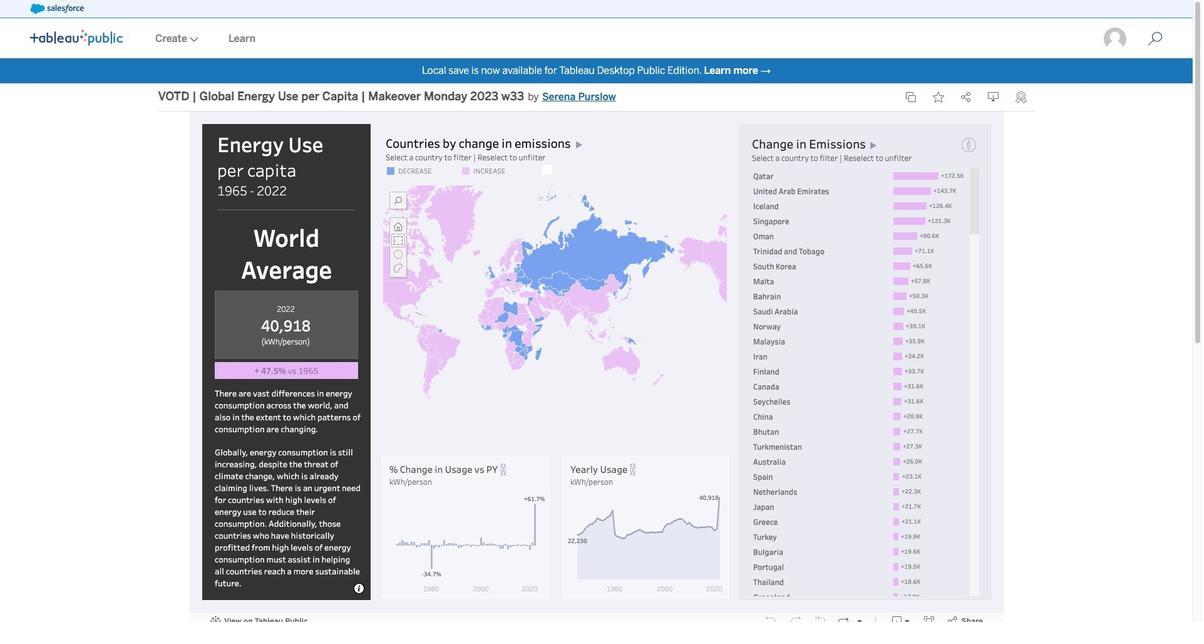 Task type: describe. For each thing, give the bounding box(es) containing it.
nominate for viz of the day image
[[1016, 91, 1027, 103]]

share image
[[961, 91, 972, 103]]

download image
[[988, 91, 1000, 103]]

make a copy image
[[906, 91, 917, 103]]

salesforce logo image
[[30, 4, 84, 14]]

logo image
[[30, 29, 123, 46]]



Task type: vqa. For each thing, say whether or not it's contained in the screenshot.
Logo
yes



Task type: locate. For each thing, give the bounding box(es) containing it.
create image
[[187, 37, 199, 42]]

favorite button image
[[933, 91, 945, 103]]

john.smith1494 image
[[1103, 26, 1128, 51]]

go to search image
[[1133, 31, 1179, 46]]



